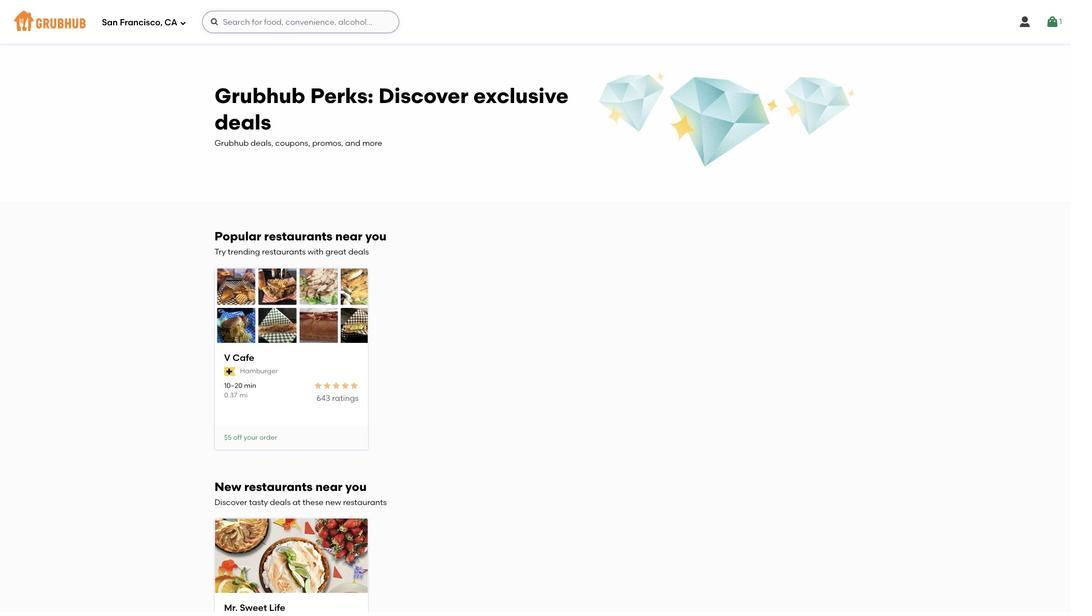 Task type: vqa. For each thing, say whether or not it's contained in the screenshot.
and
yes



Task type: locate. For each thing, give the bounding box(es) containing it.
1 horizontal spatial discover
[[379, 83, 469, 108]]

you inside new restaurants near you discover tasty deals at these new restaurants
[[346, 480, 367, 494]]

$5
[[224, 434, 232, 442]]

deals inside new restaurants near you discover tasty deals at these new restaurants
[[270, 498, 291, 508]]

your
[[244, 434, 258, 442]]

v cafe link
[[224, 352, 359, 365]]

0 horizontal spatial discover
[[215, 498, 247, 508]]

0 vertical spatial you
[[366, 229, 387, 244]]

these
[[303, 498, 324, 508]]

you for new restaurants near you
[[346, 480, 367, 494]]

mr. sweet life logo image
[[215, 519, 368, 595]]

discover inside grubhub perks: discover exclusive deals grubhub deals, coupons, promos, and more
[[379, 83, 469, 108]]

more
[[363, 139, 383, 148]]

at
[[293, 498, 301, 508]]

trending
[[228, 248, 260, 257]]

5 star icon image from the left
[[350, 381, 359, 390]]

near for new restaurants near you
[[316, 480, 343, 494]]

new
[[326, 498, 341, 508]]

0 vertical spatial grubhub
[[215, 83, 305, 108]]

2 vertical spatial deals
[[270, 498, 291, 508]]

you
[[366, 229, 387, 244], [346, 480, 367, 494]]

svg image
[[1019, 15, 1032, 29], [210, 17, 219, 26], [180, 19, 186, 26]]

Search for food, convenience, alcohol... search field
[[202, 11, 399, 33]]

0 vertical spatial discover
[[379, 83, 469, 108]]

and
[[345, 139, 361, 148]]

v cafe
[[224, 352, 254, 363]]

ca
[[165, 17, 177, 27]]

near
[[336, 229, 363, 244], [316, 480, 343, 494]]

v cafe logo image
[[215, 269, 368, 344]]

popular restaurants near you try trending restaurants with great deals
[[215, 229, 387, 257]]

coupon deals image
[[597, 71, 857, 171]]

0.37
[[224, 392, 237, 399]]

restaurants right "new"
[[343, 498, 387, 508]]

1 horizontal spatial svg image
[[210, 17, 219, 26]]

deals inside grubhub perks: discover exclusive deals grubhub deals, coupons, promos, and more
[[215, 110, 271, 135]]

1 vertical spatial near
[[316, 480, 343, 494]]

restaurants
[[264, 229, 333, 244], [262, 248, 306, 257], [244, 480, 313, 494], [343, 498, 387, 508]]

discover
[[379, 83, 469, 108], [215, 498, 247, 508]]

subscription pass image
[[224, 367, 236, 376]]

near up "new"
[[316, 480, 343, 494]]

0 vertical spatial deals
[[215, 110, 271, 135]]

svg image
[[1046, 15, 1060, 29]]

order
[[260, 434, 277, 442]]

v
[[224, 352, 230, 363]]

1 vertical spatial discover
[[215, 498, 247, 508]]

grubhub up deals, at left top
[[215, 83, 305, 108]]

deals left at
[[270, 498, 291, 508]]

restaurants left with
[[262, 248, 306, 257]]

4 star icon image from the left
[[341, 381, 350, 390]]

deals
[[215, 110, 271, 135], [348, 248, 369, 257], [270, 498, 291, 508]]

grubhub
[[215, 83, 305, 108], [215, 139, 249, 148]]

0 vertical spatial near
[[336, 229, 363, 244]]

deals inside popular restaurants near you try trending restaurants with great deals
[[348, 248, 369, 257]]

grubhub perks: discover exclusive deals grubhub deals, coupons, promos, and more
[[215, 83, 569, 148]]

3 star icon image from the left
[[332, 381, 341, 390]]

near inside popular restaurants near you try trending restaurants with great deals
[[336, 229, 363, 244]]

you for popular restaurants near you
[[366, 229, 387, 244]]

1 vertical spatial grubhub
[[215, 139, 249, 148]]

san
[[102, 17, 118, 27]]

you inside popular restaurants near you try trending restaurants with great deals
[[366, 229, 387, 244]]

near inside new restaurants near you discover tasty deals at these new restaurants
[[316, 480, 343, 494]]

near up great
[[336, 229, 363, 244]]

grubhub left deals, at left top
[[215, 139, 249, 148]]

deals,
[[251, 139, 274, 148]]

1
[[1060, 17, 1063, 26]]

1 vertical spatial deals
[[348, 248, 369, 257]]

coupons,
[[275, 139, 310, 148]]

perks:
[[310, 83, 374, 108]]

star icon image
[[314, 381, 323, 390], [323, 381, 332, 390], [332, 381, 341, 390], [341, 381, 350, 390], [350, 381, 359, 390]]

tasty
[[249, 498, 268, 508]]

1 vertical spatial you
[[346, 480, 367, 494]]

deals right great
[[348, 248, 369, 257]]

promos,
[[312, 139, 344, 148]]

deals up deals, at left top
[[215, 110, 271, 135]]

1 button
[[1046, 12, 1063, 32]]

new
[[215, 480, 241, 494]]

1 grubhub from the top
[[215, 83, 305, 108]]



Task type: describe. For each thing, give the bounding box(es) containing it.
near for popular restaurants near you
[[336, 229, 363, 244]]

643 ratings
[[317, 394, 359, 403]]

2 star icon image from the left
[[323, 381, 332, 390]]

restaurants up with
[[264, 229, 333, 244]]

new restaurants near you discover tasty deals at these new restaurants
[[215, 480, 387, 508]]

cafe
[[233, 352, 254, 363]]

10–20 min 0.37 mi
[[224, 382, 256, 399]]

with
[[308, 248, 324, 257]]

off
[[233, 434, 242, 442]]

2 horizontal spatial svg image
[[1019, 15, 1032, 29]]

exclusive
[[474, 83, 569, 108]]

san francisco, ca
[[102, 17, 177, 27]]

mi
[[240, 392, 248, 399]]

discover inside new restaurants near you discover tasty deals at these new restaurants
[[215, 498, 247, 508]]

francisco,
[[120, 17, 163, 27]]

10–20
[[224, 382, 243, 390]]

main navigation navigation
[[0, 0, 1072, 44]]

try
[[215, 248, 226, 257]]

ratings
[[332, 394, 359, 403]]

hamburger
[[240, 367, 278, 375]]

min
[[244, 382, 256, 390]]

2 grubhub from the top
[[215, 139, 249, 148]]

1 star icon image from the left
[[314, 381, 323, 390]]

popular
[[215, 229, 261, 244]]

great
[[326, 248, 347, 257]]

0 horizontal spatial svg image
[[180, 19, 186, 26]]

643
[[317, 394, 330, 403]]

restaurants up at
[[244, 480, 313, 494]]

$5 off your order
[[224, 434, 277, 442]]



